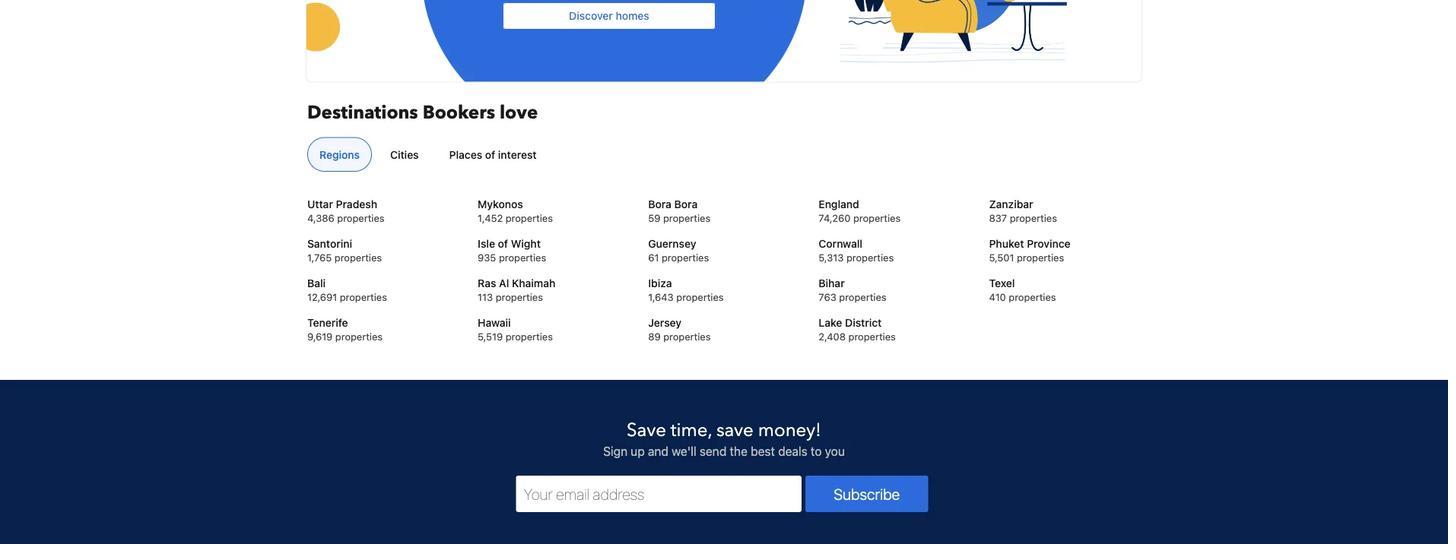 Task type: locate. For each thing, give the bounding box(es) containing it.
0 horizontal spatial bora
[[648, 198, 672, 211]]

tenerife 9,619 properties
[[307, 317, 383, 343]]

410
[[989, 292, 1006, 303]]

bihar
[[819, 277, 845, 290]]

ibiza
[[648, 277, 672, 290]]

properties inside bihar 763 properties
[[839, 292, 886, 303]]

properties inside 'texel 410 properties'
[[1009, 292, 1056, 303]]

khaimah
[[512, 277, 555, 290]]

of right places
[[485, 149, 495, 161]]

properties inside the england 74,260 properties
[[853, 212, 901, 224]]

properties down jersey
[[663, 331, 711, 343]]

bora up 59
[[648, 198, 672, 211]]

send
[[700, 444, 727, 459]]

properties up district at right
[[839, 292, 886, 303]]

guernsey
[[648, 238, 696, 250]]

bora
[[648, 198, 672, 211], [674, 198, 698, 211]]

9,619
[[307, 331, 333, 343]]

properties down bali link
[[340, 292, 387, 303]]

properties down guernsey
[[662, 252, 709, 263]]

hawaii 5,519 properties
[[478, 317, 553, 343]]

properties down texel
[[1009, 292, 1056, 303]]

2 bora from the left
[[674, 198, 698, 211]]

love
[[500, 100, 538, 126]]

1 horizontal spatial of
[[498, 238, 508, 250]]

properties down province
[[1017, 252, 1064, 263]]

cities
[[390, 149, 419, 161]]

properties inside zanzibar 837 properties
[[1010, 212, 1057, 224]]

isle of wight link
[[478, 236, 629, 252]]

113
[[478, 292, 493, 303]]

tenerife link
[[307, 316, 459, 331]]

properties inside 'ras al khaimah 113 properties'
[[496, 292, 543, 303]]

properties up guernsey
[[663, 212, 711, 224]]

up
[[631, 444, 645, 459]]

zanzibar link
[[989, 197, 1141, 212]]

properties down district at right
[[848, 331, 896, 343]]

you
[[825, 444, 845, 459]]

discover homes link
[[291, 0, 1142, 146]]

isle of wight 935 properties
[[478, 238, 546, 263]]

santorini
[[307, 238, 352, 250]]

ras al khaimah link
[[478, 276, 629, 291]]

phuket province link
[[989, 236, 1141, 252]]

Your email address email field
[[516, 476, 802, 512]]

of inside isle of wight 935 properties
[[498, 238, 508, 250]]

1 horizontal spatial bora
[[674, 198, 698, 211]]

bora up guernsey
[[674, 198, 698, 211]]

sign
[[603, 444, 628, 459]]

uttar pradesh 4,386 properties
[[307, 198, 384, 224]]

properties down hawaii link
[[506, 331, 553, 343]]

wight
[[511, 238, 541, 250]]

save
[[716, 418, 754, 443]]

properties inside uttar pradesh 4,386 properties
[[337, 212, 384, 224]]

mykonos 1,452 properties
[[478, 198, 553, 224]]

properties up wight
[[506, 212, 553, 224]]

jersey link
[[648, 316, 800, 331]]

0 horizontal spatial of
[[485, 149, 495, 161]]

properties down tenerife link
[[335, 331, 383, 343]]

guernsey 61 properties
[[648, 238, 709, 263]]

lake district 2,408 properties
[[819, 317, 896, 343]]

we'll
[[672, 444, 696, 459]]

of
[[485, 149, 495, 161], [498, 238, 508, 250]]

bali 12,691 properties
[[307, 277, 387, 303]]

properties down ibiza link
[[676, 292, 724, 303]]

bali
[[307, 277, 326, 290]]

properties down pradesh
[[337, 212, 384, 224]]

properties inside "mykonos 1,452 properties"
[[506, 212, 553, 224]]

tab list containing regions
[[301, 137, 1141, 173]]

uttar
[[307, 198, 333, 211]]

of right isle
[[498, 238, 508, 250]]

of inside button
[[485, 149, 495, 161]]

texel 410 properties
[[989, 277, 1056, 303]]

5,313
[[819, 252, 844, 263]]

properties inside the bora bora 59 properties
[[663, 212, 711, 224]]

89
[[648, 331, 661, 343]]

properties down zanzibar
[[1010, 212, 1057, 224]]

properties down santorini link on the top of the page
[[335, 252, 382, 263]]

england
[[819, 198, 859, 211]]

of for wight
[[498, 238, 508, 250]]

properties down cornwall link
[[846, 252, 894, 263]]

837
[[989, 212, 1007, 224]]

properties down khaimah
[[496, 292, 543, 303]]

properties
[[337, 212, 384, 224], [506, 212, 553, 224], [663, 212, 711, 224], [853, 212, 901, 224], [1010, 212, 1057, 224], [335, 252, 382, 263], [499, 252, 546, 263], [662, 252, 709, 263], [846, 252, 894, 263], [1017, 252, 1064, 263], [340, 292, 387, 303], [496, 292, 543, 303], [676, 292, 724, 303], [839, 292, 886, 303], [1009, 292, 1056, 303], [335, 331, 383, 343], [506, 331, 553, 343], [663, 331, 711, 343], [848, 331, 896, 343]]

zanzibar 837 properties
[[989, 198, 1057, 224]]

regions
[[319, 149, 360, 161]]

properties inside guernsey 61 properties
[[662, 252, 709, 263]]

to
[[811, 444, 822, 459]]

1 vertical spatial of
[[498, 238, 508, 250]]

tab list
[[301, 137, 1141, 173]]

0 vertical spatial of
[[485, 149, 495, 161]]

regions button
[[307, 137, 372, 172]]

59
[[648, 212, 660, 224]]

ras
[[478, 277, 496, 290]]

the
[[730, 444, 748, 459]]

pradesh
[[336, 198, 377, 211]]

properties down wight
[[499, 252, 546, 263]]

properties inside jersey 89 properties
[[663, 331, 711, 343]]

mykonos link
[[478, 197, 629, 212]]

zanzibar
[[989, 198, 1033, 211]]

phuket province 5,501 properties
[[989, 238, 1071, 263]]

destinations bookers love
[[307, 100, 538, 126]]

1,452
[[478, 212, 503, 224]]

places of interest
[[449, 149, 537, 161]]

properties down england link on the top right of the page
[[853, 212, 901, 224]]



Task type: describe. For each thing, give the bounding box(es) containing it.
district
[[845, 317, 882, 329]]

5,519
[[478, 331, 503, 343]]

hawaii
[[478, 317, 511, 329]]

places of interest button
[[437, 137, 549, 172]]

money!
[[758, 418, 821, 443]]

discover homes
[[569, 9, 649, 22]]

cities button
[[378, 137, 431, 172]]

properties inside santorini 1,765 properties
[[335, 252, 382, 263]]

deals
[[778, 444, 808, 459]]

bora bora link
[[648, 197, 800, 212]]

places
[[449, 149, 482, 161]]

mykonos
[[478, 198, 523, 211]]

england 74,260 properties
[[819, 198, 901, 224]]

save time, save money! sign up and we'll send the best deals to you
[[603, 418, 845, 459]]

properties inside bali 12,691 properties
[[340, 292, 387, 303]]

4,386
[[307, 212, 334, 224]]

subscribe button
[[805, 476, 928, 512]]

properties inside cornwall 5,313 properties
[[846, 252, 894, 263]]

interest
[[498, 149, 537, 161]]

5,501
[[989, 252, 1014, 263]]

ibiza link
[[648, 276, 800, 291]]

1 bora from the left
[[648, 198, 672, 211]]

ibiza 1,643 properties
[[648, 277, 724, 303]]

of for interest
[[485, 149, 495, 161]]

lake district link
[[819, 316, 970, 331]]

935
[[478, 252, 496, 263]]

lake
[[819, 317, 842, 329]]

12,691
[[307, 292, 337, 303]]

ras al khaimah 113 properties
[[478, 277, 555, 303]]

jersey
[[648, 317, 682, 329]]

bihar 763 properties
[[819, 277, 886, 303]]

properties inside "tenerife 9,619 properties"
[[335, 331, 383, 343]]

properties inside lake district 2,408 properties
[[848, 331, 896, 343]]

england link
[[819, 197, 970, 212]]

1,765
[[307, 252, 332, 263]]

properties inside phuket province 5,501 properties
[[1017, 252, 1064, 263]]

santorini link
[[307, 236, 459, 252]]

cornwall 5,313 properties
[[819, 238, 894, 263]]

cornwall link
[[819, 236, 970, 252]]

uttar pradesh link
[[307, 197, 459, 212]]

tenerife
[[307, 317, 348, 329]]

homes
[[616, 9, 649, 22]]

2,408
[[819, 331, 846, 343]]

properties inside isle of wight 935 properties
[[499, 252, 546, 263]]

763
[[819, 292, 836, 303]]

isle
[[478, 238, 495, 250]]

destinations
[[307, 100, 418, 126]]

texel
[[989, 277, 1015, 290]]

province
[[1027, 238, 1071, 250]]

time,
[[671, 418, 712, 443]]

bali link
[[307, 276, 459, 291]]

properties inside hawaii 5,519 properties
[[506, 331, 553, 343]]

and
[[648, 444, 669, 459]]

74,260
[[819, 212, 851, 224]]

jersey 89 properties
[[648, 317, 711, 343]]

bihar link
[[819, 276, 970, 291]]

phuket
[[989, 238, 1024, 250]]

discover
[[569, 9, 613, 22]]

cornwall
[[819, 238, 862, 250]]

61
[[648, 252, 659, 263]]

save
[[627, 418, 666, 443]]

bora bora 59 properties
[[648, 198, 711, 224]]

guernsey link
[[648, 236, 800, 252]]

subscribe
[[834, 485, 900, 503]]

1,643
[[648, 292, 674, 303]]

texel link
[[989, 276, 1141, 291]]

best
[[751, 444, 775, 459]]

bookers
[[423, 100, 495, 126]]

properties inside ibiza 1,643 properties
[[676, 292, 724, 303]]



Task type: vqa. For each thing, say whether or not it's contained in the screenshot.
mykonos
yes



